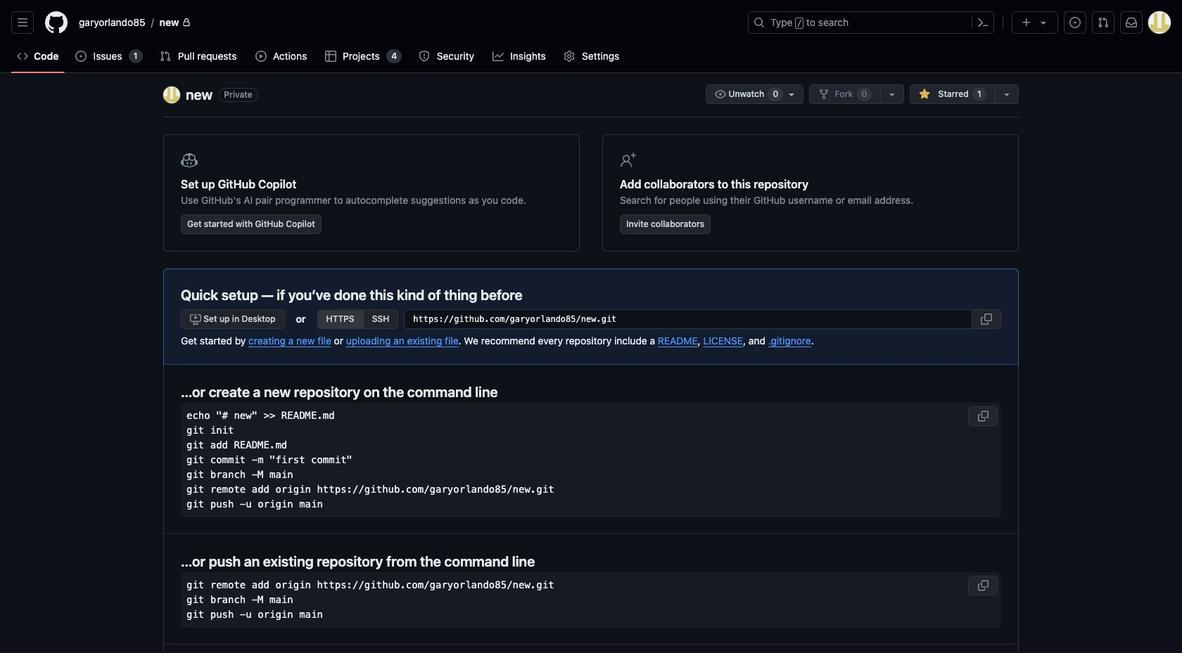 Task type: describe. For each thing, give the bounding box(es) containing it.
gear image
[[564, 51, 575, 62]]

plus image
[[1021, 17, 1032, 28]]

code image
[[17, 51, 28, 62]]

owner avatar image
[[163, 87, 180, 103]]

person add image
[[620, 152, 637, 169]]

repo forked image
[[818, 89, 829, 100]]

homepage image
[[45, 11, 68, 34]]

copy to clipboard image
[[978, 411, 989, 422]]

table image
[[325, 51, 336, 62]]

triangle down image
[[1038, 17, 1049, 28]]

graph image
[[492, 51, 504, 62]]

lock image
[[182, 18, 190, 27]]

git pull request image
[[160, 51, 171, 62]]

desktop download image
[[190, 314, 201, 325]]



Task type: locate. For each thing, give the bounding box(es) containing it.
0 vertical spatial copy to clipboard image
[[981, 314, 992, 325]]

0 horizontal spatial issue opened image
[[76, 51, 87, 62]]

1 vertical spatial issue opened image
[[76, 51, 87, 62]]

copy to clipboard image
[[981, 314, 992, 325], [978, 580, 989, 591]]

shield image
[[419, 51, 430, 62]]

issue opened image for git pull request image
[[76, 51, 87, 62]]

notifications image
[[1126, 17, 1137, 28]]

0 vertical spatial issue opened image
[[1070, 17, 1081, 28]]

1 vertical spatial copy to clipboard image
[[978, 580, 989, 591]]

git pull request image
[[1098, 17, 1109, 28]]

issue opened image right code icon
[[76, 51, 87, 62]]

list
[[73, 11, 740, 34]]

copilot image
[[181, 152, 198, 169]]

issue opened image for git pull request icon
[[1070, 17, 1081, 28]]

1 user starred this repository element
[[973, 87, 987, 101]]

add this repository to a list image
[[1001, 89, 1013, 100]]

Clone URL text field
[[404, 310, 973, 329]]

star fill image
[[919, 89, 931, 100]]

1 horizontal spatial issue opened image
[[1070, 17, 1081, 28]]

issue opened image left git pull request icon
[[1070, 17, 1081, 28]]

issue opened image
[[1070, 17, 1081, 28], [76, 51, 87, 62]]

command palette image
[[978, 17, 989, 28]]

eye image
[[715, 89, 726, 100]]

see your forks of this repository image
[[887, 89, 898, 100]]

play image
[[255, 51, 266, 62]]



Task type: vqa. For each thing, say whether or not it's contained in the screenshot.
NO:ASSIGNEE link
no



